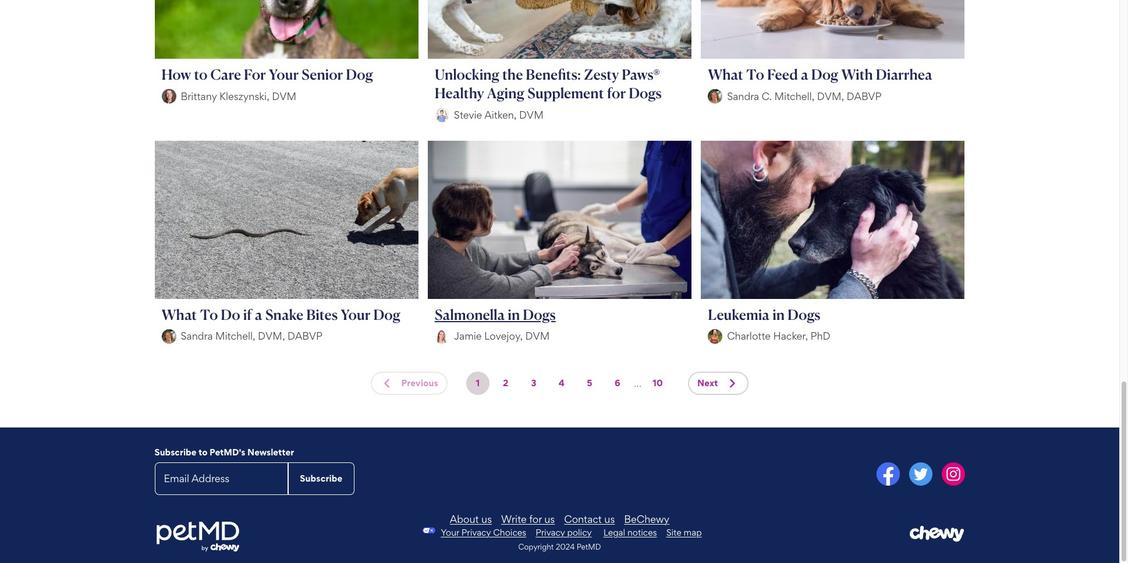 Task type: locate. For each thing, give the bounding box(es) containing it.
by image left jamie
[[435, 329, 449, 344]]

legal notices link
[[603, 527, 657, 538]]

to for feed
[[746, 66, 764, 83]]

1 us from the left
[[481, 513, 492, 525]]

unlocking the benefits: zesty paws® healthy aging supplement for dogs
[[435, 66, 662, 102]]

privacy
[[462, 527, 491, 538], [536, 527, 565, 538]]

what
[[708, 66, 743, 83], [162, 306, 197, 323]]

your down about
[[441, 527, 459, 538]]

dvm right aitken,
[[519, 109, 544, 121]]

mitchell,
[[775, 90, 815, 102], [215, 330, 255, 342]]

dogs
[[629, 84, 662, 102], [523, 306, 556, 323], [788, 306, 821, 323]]

to
[[746, 66, 764, 83], [200, 306, 218, 323]]

to left petmd's
[[199, 447, 208, 458]]

1 vertical spatial dvm
[[519, 109, 544, 121]]

to for do
[[200, 306, 218, 323]]

for down zesty
[[607, 84, 626, 102]]

0 vertical spatial mitchell,
[[775, 90, 815, 102]]

a up sandra c. mitchell, dvm, dabvp
[[801, 66, 808, 83]]

site map
[[666, 527, 702, 538]]

0 vertical spatial to
[[194, 66, 208, 83]]

0 horizontal spatial privacy
[[462, 527, 491, 538]]

2 horizontal spatial your
[[441, 527, 459, 538]]

in for salmonella
[[508, 306, 520, 323]]

dabvp down bites
[[288, 330, 322, 342]]

us up legal
[[604, 513, 615, 525]]

legal notices
[[603, 527, 657, 538]]

dabvp
[[847, 90, 882, 102], [288, 330, 322, 342]]

privacy down about petmd element at the bottom
[[536, 527, 565, 538]]

sandra for do
[[181, 330, 213, 342]]

your right for
[[269, 66, 299, 83]]

map
[[684, 527, 702, 538]]

write for us link
[[501, 513, 555, 525]]

dvm, down what to feed a dog with diarrhea
[[817, 90, 844, 102]]

dogs up hacker,
[[788, 306, 821, 323]]

privacy element
[[418, 527, 592, 538]]

dogs for leukemia in dogs
[[788, 306, 821, 323]]

1 vertical spatial sandra
[[181, 330, 213, 342]]

sandra
[[727, 90, 759, 102], [181, 330, 213, 342]]

by image for what to do if a snake bites your dog
[[162, 329, 176, 344]]

1 horizontal spatial dogs
[[629, 84, 662, 102]]

0 horizontal spatial in
[[508, 306, 520, 323]]

dogs inside unlocking the benefits: zesty paws® healthy aging supplement for dogs
[[629, 84, 662, 102]]

2 in from the left
[[773, 306, 785, 323]]

0 vertical spatial for
[[607, 84, 626, 102]]

in up the charlotte hacker, phd
[[773, 306, 785, 323]]

0 horizontal spatial to
[[200, 306, 218, 323]]

1 horizontal spatial sandra
[[727, 90, 759, 102]]

dvm
[[272, 90, 296, 102], [519, 109, 544, 121], [525, 330, 550, 342]]

0 horizontal spatial mitchell,
[[215, 330, 255, 342]]

1 vertical spatial dabvp
[[288, 330, 322, 342]]

1 vertical spatial by image
[[435, 108, 449, 122]]

dogs down paws® at the top right of the page
[[629, 84, 662, 102]]

to up c.
[[746, 66, 764, 83]]

dvm for healthy
[[519, 109, 544, 121]]

in up lovejoy,
[[508, 306, 520, 323]]

1 horizontal spatial subscribe
[[300, 473, 343, 484]]

stevie
[[454, 109, 482, 121]]

1 vertical spatial subscribe
[[300, 473, 343, 484]]

1 privacy from the left
[[462, 527, 491, 538]]

None email field
[[155, 463, 288, 495]]

facebook image
[[876, 463, 900, 486]]

us
[[481, 513, 492, 525], [544, 513, 555, 525], [604, 513, 615, 525]]

site
[[666, 527, 681, 538]]

1 horizontal spatial a
[[801, 66, 808, 83]]

0 vertical spatial to
[[746, 66, 764, 83]]

dvm right lovejoy,
[[525, 330, 550, 342]]

copyright
[[518, 542, 554, 552]]

us up the your privacy choices
[[481, 513, 492, 525]]

6
[[615, 378, 620, 389]]

snake
[[265, 306, 303, 323]]

mitchell, down 'do'
[[215, 330, 255, 342]]

c.
[[762, 90, 772, 102]]

2 vertical spatial by image
[[435, 329, 449, 344]]

3 us from the left
[[604, 513, 615, 525]]

1 vertical spatial mitchell,
[[215, 330, 255, 342]]

about
[[450, 513, 479, 525]]

dvm, down what to do if a snake bites your dog
[[258, 330, 285, 342]]

to left 'do'
[[200, 306, 218, 323]]

1 horizontal spatial what
[[708, 66, 743, 83]]

in for leukemia
[[773, 306, 785, 323]]

benefits:
[[526, 66, 581, 83]]

0 vertical spatial dvm
[[272, 90, 296, 102]]

choices
[[493, 527, 526, 538]]

dvm,
[[817, 90, 844, 102], [258, 330, 285, 342]]

social element
[[564, 463, 965, 488]]

1 horizontal spatial for
[[607, 84, 626, 102]]

1 vertical spatial to
[[199, 447, 208, 458]]

2
[[503, 378, 509, 389]]

for
[[607, 84, 626, 102], [529, 513, 542, 525]]

what left 'do'
[[162, 306, 197, 323]]

0 vertical spatial sandra
[[727, 90, 759, 102]]

newsletter
[[247, 447, 294, 458]]

dog
[[346, 66, 373, 83], [811, 66, 838, 83], [373, 306, 401, 323]]

dvm down how to care for your senior dog at left
[[272, 90, 296, 102]]

by image for how to care for your senior dog
[[162, 89, 176, 104]]

2 horizontal spatial dogs
[[788, 306, 821, 323]]

legal
[[603, 527, 625, 538]]

by image left stevie
[[435, 108, 449, 122]]

aitken,
[[484, 109, 517, 121]]

by image down how
[[162, 89, 176, 104]]

1 horizontal spatial to
[[746, 66, 764, 83]]

1 in from the left
[[508, 306, 520, 323]]

the
[[502, 66, 523, 83]]

us for contact us
[[604, 513, 615, 525]]

0 horizontal spatial what
[[162, 306, 197, 323]]

for right write
[[529, 513, 542, 525]]

healthy
[[435, 84, 484, 102]]

bechewy link
[[624, 513, 670, 525]]

0 horizontal spatial dvm,
[[258, 330, 285, 342]]

0 horizontal spatial dogs
[[523, 306, 556, 323]]

0 vertical spatial dabvp
[[847, 90, 882, 102]]

2 us from the left
[[544, 513, 555, 525]]

us up privacy policy
[[544, 513, 555, 525]]

1 horizontal spatial your
[[341, 306, 371, 323]]

contact us
[[564, 513, 615, 525]]

privacy down about us link at the left
[[462, 527, 491, 538]]

what to do if a snake bites your dog
[[162, 306, 401, 323]]

0 vertical spatial what
[[708, 66, 743, 83]]

what left feed
[[708, 66, 743, 83]]

0 horizontal spatial sandra
[[181, 330, 213, 342]]

subscribe inside button
[[300, 473, 343, 484]]

0 horizontal spatial subscribe
[[155, 447, 196, 458]]

your
[[269, 66, 299, 83], [341, 306, 371, 323], [441, 527, 459, 538]]

1 horizontal spatial privacy
[[536, 527, 565, 538]]

dabvp down with
[[847, 90, 882, 102]]

0 vertical spatial subscribe
[[155, 447, 196, 458]]

a right "if"
[[255, 306, 262, 323]]

1 horizontal spatial in
[[773, 306, 785, 323]]

to
[[194, 66, 208, 83], [199, 447, 208, 458]]

diarrhea
[[876, 66, 932, 83]]

to for how
[[194, 66, 208, 83]]

1 horizontal spatial dvm,
[[817, 90, 844, 102]]

1 vertical spatial to
[[200, 306, 218, 323]]

1 horizontal spatial us
[[544, 513, 555, 525]]

2 vertical spatial your
[[441, 527, 459, 538]]

instagram image
[[942, 463, 965, 486]]

your right bites
[[341, 306, 371, 323]]

0 horizontal spatial us
[[481, 513, 492, 525]]

dogs up jamie lovejoy, dvm
[[523, 306, 556, 323]]

notices
[[627, 527, 657, 538]]

0 vertical spatial by image
[[162, 89, 176, 104]]

0 horizontal spatial a
[[255, 306, 262, 323]]

1 vertical spatial dvm,
[[258, 330, 285, 342]]

about us
[[450, 513, 492, 525]]

5
[[587, 378, 592, 389]]

by image for what to feed a dog with diarrhea
[[708, 89, 722, 104]]

do
[[221, 306, 240, 323]]

1 vertical spatial what
[[162, 306, 197, 323]]

a
[[801, 66, 808, 83], [255, 306, 262, 323]]

next
[[697, 378, 718, 389]]

with
[[841, 66, 873, 83]]

mitchell, down feed
[[775, 90, 815, 102]]

brittany
[[181, 90, 217, 102]]

2 horizontal spatial us
[[604, 513, 615, 525]]

in
[[508, 306, 520, 323], [773, 306, 785, 323]]

senior
[[302, 66, 343, 83]]

subscribe
[[155, 447, 196, 458], [300, 473, 343, 484]]

what for what to feed a dog with diarrhea
[[708, 66, 743, 83]]

0 horizontal spatial your
[[269, 66, 299, 83]]

to up the brittany
[[194, 66, 208, 83]]

leukemia
[[708, 306, 770, 323]]

0 vertical spatial your
[[269, 66, 299, 83]]

by image
[[708, 89, 722, 104], [162, 329, 176, 344], [708, 329, 722, 344]]

my privacy choices image
[[418, 528, 441, 534]]

by image
[[162, 89, 176, 104], [435, 108, 449, 122], [435, 329, 449, 344]]

1 vertical spatial for
[[529, 513, 542, 525]]

subscribe for subscribe
[[300, 473, 343, 484]]



Task type: describe. For each thing, give the bounding box(es) containing it.
3
[[531, 378, 536, 389]]

lovejoy,
[[484, 330, 523, 342]]

0 horizontal spatial dog
[[346, 66, 373, 83]]

1 vertical spatial your
[[341, 306, 371, 323]]

2 vertical spatial dvm
[[525, 330, 550, 342]]

site map link
[[666, 527, 702, 538]]

sandra c. mitchell, dvm, dabvp
[[727, 90, 882, 102]]

hacker,
[[773, 330, 808, 342]]

1 horizontal spatial dog
[[373, 306, 401, 323]]

privacy policy link
[[536, 527, 592, 538]]

by image for salmonella in dogs
[[435, 329, 449, 344]]

0 horizontal spatial for
[[529, 513, 542, 525]]

0 horizontal spatial dabvp
[[288, 330, 322, 342]]

sandra mitchell, dvm, dabvp
[[181, 330, 322, 342]]

bechewy
[[624, 513, 670, 525]]

bites
[[306, 306, 338, 323]]

paws®
[[622, 66, 660, 83]]

jamie
[[454, 330, 482, 342]]

aging
[[487, 84, 524, 102]]

1 vertical spatial a
[[255, 306, 262, 323]]

0 vertical spatial dvm,
[[817, 90, 844, 102]]

phd
[[811, 330, 830, 342]]

about us link
[[450, 513, 492, 525]]

6 link
[[606, 372, 629, 395]]

salmonella
[[435, 306, 505, 323]]

by image for leukemia in dogs
[[708, 329, 722, 344]]

what to feed a dog with diarrhea
[[708, 66, 932, 83]]

unlocking
[[435, 66, 499, 83]]

contact
[[564, 513, 602, 525]]

4 link
[[550, 372, 573, 395]]

write
[[501, 513, 527, 525]]

contact us link
[[564, 513, 615, 525]]

subscribe for subscribe to petmd's newsletter
[[155, 447, 196, 458]]

2024
[[556, 542, 575, 552]]

your privacy choices link
[[441, 527, 526, 538]]

1 horizontal spatial dabvp
[[847, 90, 882, 102]]

about petmd element
[[291, 513, 828, 525]]

your inside privacy element
[[441, 527, 459, 538]]

copyright 2024 petmd
[[518, 542, 601, 552]]

supplement
[[527, 84, 604, 102]]

your privacy choices
[[441, 527, 526, 538]]

sandra for feed
[[727, 90, 759, 102]]

for
[[244, 66, 266, 83]]

2 link
[[494, 372, 517, 395]]

2 privacy from the left
[[536, 527, 565, 538]]

0 vertical spatial a
[[801, 66, 808, 83]]

3 link
[[522, 372, 545, 395]]

leukemia in dogs
[[708, 306, 821, 323]]

how
[[162, 66, 191, 83]]

feed
[[767, 66, 798, 83]]

for inside unlocking the benefits: zesty paws® healthy aging supplement for dogs
[[607, 84, 626, 102]]

subscribe button
[[288, 463, 354, 495]]

stevie aitken, dvm
[[454, 109, 544, 121]]

policy
[[567, 527, 592, 538]]

by image for unlocking the benefits: zesty paws® healthy aging supplement for dogs
[[435, 108, 449, 122]]

us for about us
[[481, 513, 492, 525]]

petmd
[[577, 542, 601, 552]]

petmd home image
[[155, 521, 240, 554]]

chewy logo image
[[910, 526, 965, 543]]

legal element
[[603, 527, 702, 538]]

care
[[210, 66, 241, 83]]

charlotte
[[727, 330, 771, 342]]

dvm for senior
[[272, 90, 296, 102]]

jamie lovejoy, dvm
[[454, 330, 550, 342]]

10
[[653, 378, 663, 389]]

twitter image
[[909, 463, 932, 486]]

next link
[[688, 372, 748, 395]]

10 link
[[646, 372, 669, 395]]

dogs for salmonella in dogs
[[523, 306, 556, 323]]

brittany kleszynski, dvm
[[181, 90, 296, 102]]

privacy policy
[[536, 527, 592, 538]]

how to care for your senior dog
[[162, 66, 373, 83]]

2 horizontal spatial dog
[[811, 66, 838, 83]]

…
[[634, 377, 641, 389]]

kleszynski,
[[220, 90, 269, 102]]

if
[[243, 306, 252, 323]]

4
[[559, 378, 565, 389]]

charlotte hacker, phd
[[727, 330, 830, 342]]

petmd's
[[210, 447, 245, 458]]

zesty
[[584, 66, 619, 83]]

5 link
[[578, 372, 601, 395]]

salmonella in dogs
[[435, 306, 556, 323]]

subscribe to petmd's newsletter
[[155, 447, 294, 458]]

what for what to do if a snake bites your dog
[[162, 306, 197, 323]]

1 horizontal spatial mitchell,
[[775, 90, 815, 102]]

write for us
[[501, 513, 555, 525]]

to for subscribe
[[199, 447, 208, 458]]



Task type: vqa. For each thing, say whether or not it's contained in the screenshot.
Search
no



